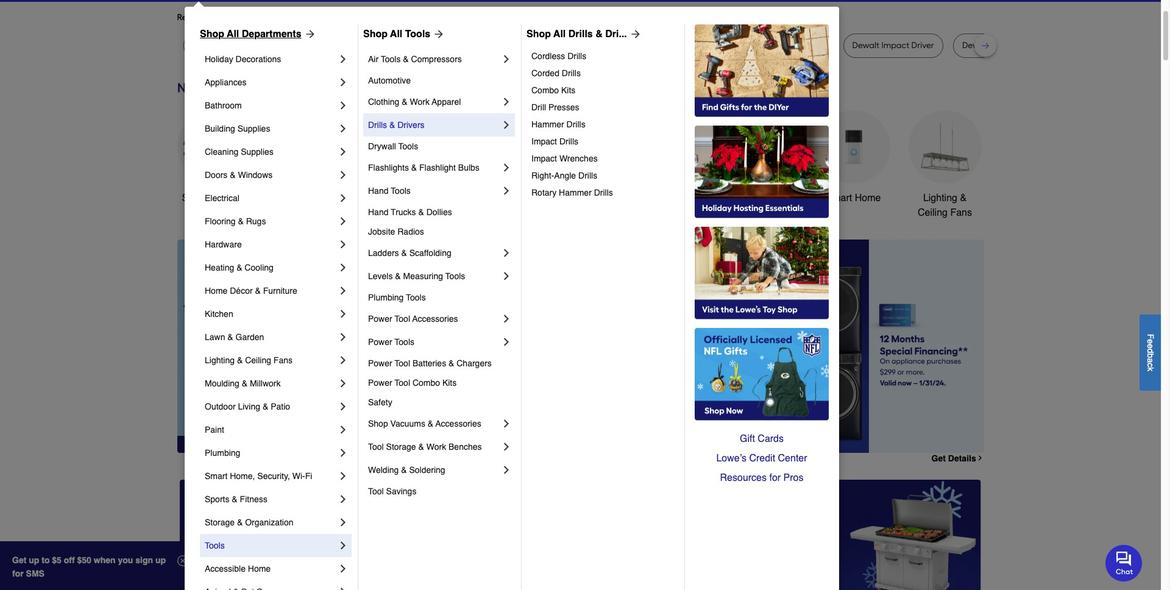 Task type: vqa. For each thing, say whether or not it's contained in the screenshot.
error ICON
no



Task type: locate. For each thing, give the bounding box(es) containing it.
shop inside 'shop all deals' link
[[182, 193, 205, 204]]

1 vertical spatial kits
[[443, 378, 457, 388]]

chevron right image for building supplies
[[337, 123, 349, 135]]

power for power tools
[[368, 337, 392, 347]]

you
[[118, 555, 133, 565]]

recommended searches for you heading
[[177, 12, 984, 24]]

0 horizontal spatial tools link
[[205, 534, 337, 557]]

2 dewalt from the left
[[248, 40, 275, 51]]

up left to
[[29, 555, 39, 565]]

savings
[[386, 486, 417, 496]]

2 horizontal spatial arrow right image
[[962, 346, 974, 358]]

0 horizontal spatial decorations
[[236, 54, 281, 64]]

decorations inside 'link'
[[462, 207, 514, 218]]

outdoor living & patio link
[[205, 395, 337, 418]]

1 hand from the top
[[368, 186, 389, 196]]

plumbing for plumbing tools
[[368, 293, 404, 302]]

holiday hosting essentials. image
[[695, 126, 829, 218]]

1 vertical spatial plumbing
[[205, 448, 240, 458]]

all inside shop all drills & dri... link
[[554, 29, 566, 40]]

all for deals
[[207, 193, 218, 204]]

power for power tool batteries & chargers
[[368, 358, 392, 368]]

0 horizontal spatial set
[[607, 40, 620, 51]]

0 vertical spatial home
[[855, 193, 881, 204]]

0 horizontal spatial shop
[[200, 29, 224, 40]]

chevron right image for moulding & millwork
[[337, 377, 349, 390]]

1 impact from the left
[[486, 40, 514, 51]]

batteries
[[413, 358, 446, 368]]

combo down batteries
[[413, 378, 440, 388]]

c
[[1146, 363, 1156, 367]]

doors
[[205, 170, 228, 180]]

impact for impact driver bit
[[486, 40, 514, 51]]

shop left electrical at top left
[[182, 193, 205, 204]]

shop up air
[[363, 29, 388, 40]]

home for smart home
[[855, 193, 881, 204]]

hand tools
[[368, 186, 411, 196]]

new deals every day during 25 days of deals image
[[177, 77, 984, 98]]

christmas decorations
[[462, 193, 514, 218]]

combo inside "link"
[[413, 378, 440, 388]]

power up power tools
[[368, 314, 392, 324]]

1 shop from the left
[[200, 29, 224, 40]]

1 horizontal spatial decorations
[[462, 207, 514, 218]]

0 horizontal spatial combo
[[413, 378, 440, 388]]

0 horizontal spatial storage
[[205, 518, 235, 527]]

all for drills
[[554, 29, 566, 40]]

1 vertical spatial combo
[[413, 378, 440, 388]]

impact driver
[[772, 40, 825, 51]]

kitchen for kitchen
[[205, 309, 233, 319]]

shop inside the shop vacuums & accessories link
[[368, 419, 388, 429]]

chevron right image for hardware
[[337, 238, 349, 251]]

hammer down angle
[[559, 188, 592, 198]]

cooling
[[245, 263, 274, 272]]

shop all departments link
[[200, 27, 316, 41]]

1 vertical spatial decorations
[[462, 207, 514, 218]]

1 vertical spatial ceiling
[[245, 355, 271, 365]]

dewalt impact driver
[[853, 40, 934, 51]]

kitchen inside 'link'
[[205, 309, 233, 319]]

0 vertical spatial outdoor
[[636, 193, 671, 204]]

drill for dewalt drill bit
[[350, 40, 364, 51]]

2 shop from the left
[[363, 29, 388, 40]]

0 horizontal spatial shop
[[182, 193, 205, 204]]

decorations down dewalt tool
[[236, 54, 281, 64]]

0 vertical spatial shop
[[182, 193, 205, 204]]

1 vertical spatial lighting & ceiling fans link
[[205, 349, 337, 372]]

2 bit from the left
[[541, 40, 551, 51]]

e
[[1146, 339, 1156, 344], [1146, 344, 1156, 348]]

arrow right image inside shop all drills & dri... link
[[627, 28, 642, 40]]

0 vertical spatial fans
[[951, 207, 972, 218]]

lowe's credit center
[[717, 453, 807, 464]]

0 vertical spatial storage
[[386, 442, 416, 452]]

outdoor down moulding
[[205, 402, 236, 411]]

e up b
[[1146, 344, 1156, 348]]

heating & cooling
[[205, 263, 274, 272]]

2 impact from the top
[[532, 154, 557, 163]]

1 horizontal spatial driver
[[802, 40, 825, 51]]

0 horizontal spatial home
[[205, 286, 228, 296]]

1 drill from the left
[[350, 40, 364, 51]]

drill
[[350, 40, 364, 51], [579, 40, 593, 51], [729, 40, 744, 51], [992, 40, 1006, 51]]

chevron right image for appliances
[[337, 76, 349, 88]]

outdoor inside the 'outdoor tools & equipment'
[[636, 193, 671, 204]]

0 horizontal spatial impact
[[486, 40, 514, 51]]

chevron right image for doors & windows
[[337, 169, 349, 181]]

4 power from the top
[[368, 378, 392, 388]]

1 horizontal spatial home
[[248, 564, 271, 574]]

None search field
[[454, 0, 787, 3]]

impact for impact drills
[[532, 137, 557, 146]]

for left pros
[[770, 472, 781, 483]]

get up sms
[[12, 555, 26, 565]]

dewalt drill bit
[[321, 40, 376, 51]]

1 driver from the left
[[516, 40, 539, 51]]

shop down safety
[[368, 419, 388, 429]]

automotive link
[[368, 71, 513, 90]]

smart home, security, wi-fi link
[[205, 465, 337, 488]]

0 horizontal spatial bathroom link
[[205, 94, 337, 117]]

christmas decorations link
[[451, 110, 525, 220]]

e up d at bottom right
[[1146, 339, 1156, 344]]

1 horizontal spatial impact
[[772, 40, 800, 51]]

1 bit from the left
[[366, 40, 376, 51]]

1 vertical spatial storage
[[205, 518, 235, 527]]

resources for pros link
[[695, 468, 829, 488]]

hand tools link
[[368, 179, 500, 202]]

0 horizontal spatial fans
[[274, 355, 293, 365]]

for inside heading
[[275, 12, 286, 23]]

up right sign
[[155, 555, 166, 565]]

1 vertical spatial outdoor
[[205, 402, 236, 411]]

home inside 'link'
[[855, 193, 881, 204]]

chevron right image for lawn & garden
[[337, 331, 349, 343]]

for left you on the left of the page
[[275, 12, 286, 23]]

equipment
[[648, 207, 694, 218]]

1 vertical spatial supplies
[[241, 147, 274, 157]]

combo down the corded on the top
[[532, 85, 559, 95]]

impact inside impact drills link
[[532, 137, 557, 146]]

2 impact from the left
[[772, 40, 800, 51]]

off
[[64, 555, 75, 565]]

all inside shop all tools link
[[390, 29, 403, 40]]

0 horizontal spatial for
[[12, 569, 24, 579]]

hand trucks & dollies
[[368, 207, 452, 217]]

1 vertical spatial home
[[205, 286, 228, 296]]

lighting
[[924, 193, 958, 204], [205, 355, 235, 365]]

flooring
[[205, 216, 236, 226]]

decorations for holiday
[[236, 54, 281, 64]]

storage up welding & soldering
[[386, 442, 416, 452]]

fitness
[[240, 494, 267, 504]]

2 horizontal spatial home
[[855, 193, 881, 204]]

chevron right image for drills & drivers
[[500, 119, 513, 131]]

paint
[[205, 425, 224, 435]]

chevron right image for power tools
[[500, 336, 513, 348]]

for left sms
[[12, 569, 24, 579]]

all left deals
[[207, 193, 218, 204]]

chevron right image for tool storage & work benches
[[500, 441, 513, 453]]

kits up presses
[[561, 85, 576, 95]]

drills up impact wrenches
[[560, 137, 579, 146]]

drill
[[532, 102, 546, 112]]

b
[[1146, 353, 1156, 358]]

electrical link
[[205, 187, 337, 210]]

chevron right image for storage & organization
[[337, 516, 349, 529]]

accessories down plumbing tools link
[[412, 314, 458, 324]]

levels & measuring tools link
[[368, 265, 500, 288]]

1 vertical spatial smart
[[205, 471, 228, 481]]

0 vertical spatial accessories
[[412, 314, 458, 324]]

shop down recommended
[[200, 29, 224, 40]]

power inside "link"
[[368, 378, 392, 388]]

1 vertical spatial accessories
[[436, 419, 481, 429]]

power tool combo kits
[[368, 378, 457, 388]]

1 set from the left
[[607, 40, 620, 51]]

kitchen down right-angle drills
[[544, 193, 577, 204]]

flashlights
[[368, 163, 409, 173]]

0 horizontal spatial arrow right image
[[301, 28, 316, 40]]

dewalt for dewalt drill bit
[[321, 40, 348, 51]]

heating
[[205, 263, 234, 272]]

apparel
[[432, 97, 461, 107]]

work up drivers
[[410, 97, 430, 107]]

arrow right image inside shop all departments link
[[301, 28, 316, 40]]

departments
[[242, 29, 301, 40]]

0 vertical spatial plumbing
[[368, 293, 404, 302]]

hand up jobsite
[[368, 207, 389, 217]]

1 vertical spatial impact
[[532, 154, 557, 163]]

arrow right image
[[431, 28, 445, 40]]

chat invite button image
[[1106, 544, 1143, 581]]

outdoor
[[636, 193, 671, 204], [205, 402, 236, 411]]

5 dewalt from the left
[[853, 40, 880, 51]]

1 impact from the top
[[532, 137, 557, 146]]

$50
[[77, 555, 91, 565]]

plumbing down levels
[[368, 293, 404, 302]]

3 shop from the left
[[527, 29, 551, 40]]

outdoor for outdoor living & patio
[[205, 402, 236, 411]]

3 drill from the left
[[729, 40, 744, 51]]

power up safety
[[368, 378, 392, 388]]

1 horizontal spatial bathroom link
[[726, 110, 799, 205]]

power down power tools
[[368, 358, 392, 368]]

get inside get up to $5 off $50 when you sign up for sms
[[12, 555, 26, 565]]

chevron right image
[[337, 53, 349, 65], [500, 53, 513, 65], [337, 76, 349, 88], [500, 96, 513, 108], [337, 123, 349, 135], [337, 146, 349, 158], [500, 185, 513, 197], [337, 192, 349, 204], [337, 215, 349, 227], [337, 238, 349, 251], [337, 262, 349, 274], [500, 270, 513, 282], [337, 331, 349, 343], [337, 377, 349, 390], [337, 401, 349, 413], [500, 418, 513, 430], [337, 424, 349, 436], [337, 470, 349, 482], [337, 563, 349, 575]]

f
[[1146, 334, 1156, 339]]

shop for shop all drills & dri...
[[527, 29, 551, 40]]

2 horizontal spatial shop
[[527, 29, 551, 40]]

chevron right image for sports & fitness
[[337, 493, 349, 505]]

3 power from the top
[[368, 358, 392, 368]]

0 vertical spatial kitchen
[[544, 193, 577, 204]]

1 horizontal spatial set
[[1020, 40, 1033, 51]]

3 impact from the left
[[882, 40, 910, 51]]

chevron right image for smart home, security, wi-fi
[[337, 470, 349, 482]]

get for get up to $5 off $50 when you sign up for sms
[[12, 555, 26, 565]]

supplies up windows
[[241, 147, 274, 157]]

1 dewalt from the left
[[192, 40, 219, 51]]

shop these last-minute gifts. $99 or less. quantities are limited and won't last. image
[[177, 240, 374, 453]]

1 vertical spatial for
[[770, 472, 781, 483]]

accessible
[[205, 564, 246, 574]]

combo
[[532, 85, 559, 95], [413, 378, 440, 388]]

1 horizontal spatial storage
[[386, 442, 416, 452]]

3 driver from the left
[[912, 40, 934, 51]]

scroll to item #5 image
[[746, 431, 775, 436]]

chevron right image for flashlights & flashlight bulbs
[[500, 162, 513, 174]]

impact drills link
[[532, 133, 676, 150]]

0 horizontal spatial get
[[12, 555, 26, 565]]

1 horizontal spatial kitchen
[[544, 193, 577, 204]]

0 vertical spatial lighting
[[924, 193, 958, 204]]

clothing
[[368, 97, 400, 107]]

2 horizontal spatial for
[[770, 472, 781, 483]]

impact inside impact wrenches link
[[532, 154, 557, 163]]

hand down flashlights
[[368, 186, 389, 196]]

4 dewalt from the left
[[700, 40, 727, 51]]

home for accessible home
[[248, 564, 271, 574]]

1 vertical spatial shop
[[368, 419, 388, 429]]

clothing & work apparel link
[[368, 90, 500, 113]]

2 vertical spatial for
[[12, 569, 24, 579]]

chevron right image for accessible home
[[337, 563, 349, 575]]

angle
[[554, 171, 576, 180]]

1 horizontal spatial ceiling
[[918, 207, 948, 218]]

0 horizontal spatial plumbing
[[205, 448, 240, 458]]

0 vertical spatial decorations
[[236, 54, 281, 64]]

searches
[[238, 12, 273, 23]]

0 horizontal spatial kits
[[443, 378, 457, 388]]

storage & organization
[[205, 518, 294, 527]]

shop up 'impact driver bit'
[[527, 29, 551, 40]]

0 vertical spatial get
[[932, 453, 946, 463]]

2 vertical spatial home
[[248, 564, 271, 574]]

1 power from the top
[[368, 314, 392, 324]]

scroll to item #4 image
[[717, 431, 746, 436]]

bathroom link
[[205, 94, 337, 117], [726, 110, 799, 205]]

1 vertical spatial bathroom
[[741, 193, 783, 204]]

0 horizontal spatial smart
[[205, 471, 228, 481]]

2 power from the top
[[368, 337, 392, 347]]

& inside "link"
[[228, 332, 233, 342]]

fans
[[951, 207, 972, 218], [274, 355, 293, 365]]

6 dewalt from the left
[[963, 40, 990, 51]]

chevron right image for home décor & furniture
[[337, 285, 349, 297]]

0 horizontal spatial driver
[[516, 40, 539, 51]]

all for departments
[[227, 29, 239, 40]]

1 horizontal spatial up
[[155, 555, 166, 565]]

power left arrow left 'image'
[[368, 337, 392, 347]]

1 horizontal spatial smart
[[826, 193, 852, 204]]

hand inside 'link'
[[368, 186, 389, 196]]

impact for impact wrenches
[[532, 154, 557, 163]]

plumbing down paint
[[205, 448, 240, 458]]

work up welding & soldering link
[[427, 442, 446, 452]]

rotary
[[532, 188, 557, 198]]

kitchen up lawn
[[205, 309, 233, 319]]

decorations
[[236, 54, 281, 64], [462, 207, 514, 218]]

dewalt for dewalt drill
[[700, 40, 727, 51]]

kits up safety link
[[443, 378, 457, 388]]

ladders & scaffolding link
[[368, 241, 500, 265]]

1 horizontal spatial combo
[[532, 85, 559, 95]]

1 horizontal spatial arrow right image
[[627, 28, 642, 40]]

0 vertical spatial supplies
[[238, 124, 270, 134]]

3 dewalt from the left
[[321, 40, 348, 51]]

0 vertical spatial hand
[[368, 186, 389, 196]]

1 vertical spatial hand
[[368, 207, 389, 217]]

chevron right image for clothing & work apparel
[[500, 96, 513, 108]]

1 horizontal spatial kits
[[561, 85, 576, 95]]

chevron right image for tools
[[337, 540, 349, 552]]

home décor & furniture
[[205, 286, 297, 296]]

1 horizontal spatial bathroom
[[741, 193, 783, 204]]

sports
[[205, 494, 229, 504]]

hand for hand trucks & dollies
[[368, 207, 389, 217]]

0 vertical spatial for
[[275, 12, 286, 23]]

impact
[[486, 40, 514, 51], [772, 40, 800, 51], [882, 40, 910, 51]]

0 vertical spatial lighting & ceiling fans link
[[909, 110, 982, 220]]

you
[[288, 12, 302, 23]]

2 hand from the top
[[368, 207, 389, 217]]

3 bit from the left
[[595, 40, 605, 51]]

plumbing inside "link"
[[205, 448, 240, 458]]

impact up right-
[[532, 154, 557, 163]]

power for power tool accessories
[[368, 314, 392, 324]]

rotary hammer drills link
[[532, 184, 676, 201]]

fans inside lighting & ceiling fans
[[951, 207, 972, 218]]

chevron right image for kitchen
[[337, 308, 349, 320]]

home
[[855, 193, 881, 204], [205, 286, 228, 296], [248, 564, 271, 574]]

impact down hammer drills
[[532, 137, 557, 146]]

electrical
[[205, 193, 239, 203]]

arrow left image
[[404, 346, 416, 358]]

up to 35 percent off select small appliances. image
[[453, 480, 708, 590]]

air
[[368, 54, 379, 64]]

1 vertical spatial lighting
[[205, 355, 235, 365]]

chevron right image
[[337, 99, 349, 112], [500, 119, 513, 131], [500, 162, 513, 174], [337, 169, 349, 181], [500, 247, 513, 259], [337, 285, 349, 297], [337, 308, 349, 320], [500, 313, 513, 325], [500, 336, 513, 348], [337, 354, 349, 366], [500, 441, 513, 453], [337, 447, 349, 459], [976, 454, 984, 462], [500, 464, 513, 476], [337, 493, 349, 505], [337, 516, 349, 529], [337, 540, 349, 552], [337, 586, 349, 590]]

all down recommended searches for you
[[227, 29, 239, 40]]

get details
[[932, 453, 976, 463]]

1 vertical spatial fans
[[274, 355, 293, 365]]

find gifts for the diyer. image
[[695, 24, 829, 117]]

hardware link
[[205, 233, 337, 256]]

all inside shop all departments link
[[227, 29, 239, 40]]

all inside 'shop all deals' link
[[207, 193, 218, 204]]

air tools & compressors link
[[368, 48, 500, 71]]

kitchen for kitchen faucets
[[544, 193, 577, 204]]

0 vertical spatial impact
[[532, 137, 557, 146]]

combo kits
[[532, 85, 576, 95]]

supplies up cleaning supplies
[[238, 124, 270, 134]]

driver
[[516, 40, 539, 51], [802, 40, 825, 51], [912, 40, 934, 51]]

1 horizontal spatial get
[[932, 453, 946, 463]]

0 vertical spatial tools link
[[360, 110, 433, 205]]

smart for smart home, security, wi-fi
[[205, 471, 228, 481]]

welding
[[368, 465, 399, 475]]

all up cordless drills
[[554, 29, 566, 40]]

1 vertical spatial get
[[12, 555, 26, 565]]

all up air tools & compressors
[[390, 29, 403, 40]]

1 horizontal spatial shop
[[368, 419, 388, 429]]

1 horizontal spatial fans
[[951, 207, 972, 218]]

power tools link
[[368, 330, 500, 354]]

lowe's
[[717, 453, 747, 464]]

a
[[1146, 358, 1156, 363]]

1 horizontal spatial for
[[275, 12, 286, 23]]

0 horizontal spatial kitchen
[[205, 309, 233, 319]]

driver for impact driver
[[802, 40, 825, 51]]

chevron right image for power tool accessories
[[500, 313, 513, 325]]

appliances link
[[205, 71, 337, 94]]

hammer up impact drills
[[532, 119, 564, 129]]

bulbs
[[458, 163, 480, 173]]

accessories
[[412, 314, 458, 324], [436, 419, 481, 429]]

drills down right-angle drills link
[[594, 188, 613, 198]]

tools inside 'link'
[[391, 186, 411, 196]]

storage down sports
[[205, 518, 235, 527]]

2 horizontal spatial driver
[[912, 40, 934, 51]]

drills down recommended searches for you heading
[[569, 29, 593, 40]]

tool inside "link"
[[395, 378, 410, 388]]

drywall tools link
[[368, 137, 513, 156]]

dewalt for dewalt impact driver
[[853, 40, 880, 51]]

hammer drills link
[[532, 116, 676, 133]]

1 horizontal spatial lighting & ceiling fans
[[918, 193, 972, 218]]

arrow right image
[[301, 28, 316, 40], [627, 28, 642, 40], [962, 346, 974, 358]]

tools
[[405, 29, 431, 40], [381, 54, 401, 64], [398, 141, 418, 151], [391, 186, 411, 196], [385, 193, 408, 204], [674, 193, 697, 204], [445, 271, 465, 281], [406, 293, 426, 302], [395, 337, 415, 347], [205, 541, 225, 550]]

officially licensed n f l gifts. shop now. image
[[695, 328, 829, 421]]

up
[[29, 555, 39, 565], [155, 555, 166, 565]]

& inside the 'outdoor tools & equipment'
[[699, 193, 706, 204]]

chevron right image for ladders & scaffolding
[[500, 247, 513, 259]]

0 vertical spatial lighting & ceiling fans
[[918, 193, 972, 218]]

1 vertical spatial kitchen
[[205, 309, 233, 319]]

trucks
[[391, 207, 416, 217]]

1 vertical spatial tools link
[[205, 534, 337, 557]]

2 driver from the left
[[802, 40, 825, 51]]

accessories up benches
[[436, 419, 481, 429]]

up to 30 percent off select grills and accessories. image
[[727, 480, 982, 590]]

4 drill from the left
[[992, 40, 1006, 51]]

0 vertical spatial hammer
[[532, 119, 564, 129]]

doors & windows
[[205, 170, 273, 180]]

get left details
[[932, 453, 946, 463]]

decorations down christmas
[[462, 207, 514, 218]]

tools link
[[360, 110, 433, 205], [205, 534, 337, 557]]

outdoor tools & equipment
[[636, 193, 706, 218]]

automotive
[[368, 76, 411, 85]]

smart inside 'link'
[[826, 193, 852, 204]]

home,
[[230, 471, 255, 481]]

4 bit from the left
[[1008, 40, 1018, 51]]

tool for accessories
[[395, 314, 410, 324]]

outdoor up equipment
[[636, 193, 671, 204]]

all
[[227, 29, 239, 40], [390, 29, 403, 40], [554, 29, 566, 40], [207, 193, 218, 204]]

0 horizontal spatial up
[[29, 555, 39, 565]]

0 vertical spatial smart
[[826, 193, 852, 204]]



Task type: describe. For each thing, give the bounding box(es) containing it.
& inside "link"
[[255, 286, 261, 296]]

chevron right image inside get details link
[[976, 454, 984, 462]]

arrow right image for shop all drills & dri...
[[627, 28, 642, 40]]

2 up from the left
[[155, 555, 166, 565]]

tool
[[277, 40, 292, 51]]

smart home link
[[817, 110, 890, 205]]

arrow right image for shop all departments
[[301, 28, 316, 40]]

outdoor tools & equipment link
[[634, 110, 707, 220]]

0 vertical spatial work
[[410, 97, 430, 107]]

cleaning supplies
[[205, 147, 274, 157]]

chevron right image for flooring & rugs
[[337, 215, 349, 227]]

drill for dewalt drill
[[729, 40, 744, 51]]

0 vertical spatial kits
[[561, 85, 576, 95]]

flooring & rugs link
[[205, 210, 337, 233]]

2 set from the left
[[1020, 40, 1033, 51]]

flashlights & flashlight bulbs
[[368, 163, 480, 173]]

lawn & garden link
[[205, 326, 337, 349]]

1 vertical spatial hammer
[[559, 188, 592, 198]]

bit for dewalt drill bit
[[366, 40, 376, 51]]

sports & fitness
[[205, 494, 267, 504]]

recommended
[[177, 12, 236, 23]]

chevron right image for air tools & compressors
[[500, 53, 513, 65]]

holiday decorations
[[205, 54, 281, 64]]

1 horizontal spatial lighting
[[924, 193, 958, 204]]

building
[[205, 124, 235, 134]]

outdoor for outdoor tools & equipment
[[636, 193, 671, 204]]

0 vertical spatial combo
[[532, 85, 559, 95]]

get for get details
[[932, 453, 946, 463]]

sms
[[26, 569, 44, 579]]

holiday decorations link
[[205, 48, 337, 71]]

chevron right image for outdoor living & patio
[[337, 401, 349, 413]]

sports & fitness link
[[205, 488, 337, 511]]

1 vertical spatial work
[[427, 442, 446, 452]]

center
[[778, 453, 807, 464]]

right-angle drills link
[[532, 167, 676, 184]]

chevron right image for holiday decorations
[[337, 53, 349, 65]]

cleaning supplies link
[[205, 140, 337, 163]]

kits inside "link"
[[443, 378, 457, 388]]

chevron right image for shop vacuums & accessories
[[500, 418, 513, 430]]

power for power tool combo kits
[[368, 378, 392, 388]]

drills down 'shop all drills & dri...'
[[568, 51, 587, 61]]

cordless drills link
[[532, 48, 676, 65]]

supplies for cleaning supplies
[[241, 147, 274, 157]]

decorations for christmas
[[462, 207, 514, 218]]

chevron right image for lighting & ceiling fans
[[337, 354, 349, 366]]

drills down presses
[[567, 119, 586, 129]]

dewalt for dewalt tool
[[248, 40, 275, 51]]

dewalt drill bit set
[[963, 40, 1033, 51]]

kitchen faucets
[[544, 193, 614, 204]]

cards
[[758, 433, 784, 444]]

impact drills
[[532, 137, 579, 146]]

chevron right image for plumbing
[[337, 447, 349, 459]]

safety link
[[368, 393, 513, 412]]

get up to 2 free select tools or batteries when you buy 1 with select purchases. image
[[180, 480, 434, 590]]

0 horizontal spatial lighting & ceiling fans
[[205, 355, 293, 365]]

levels & measuring tools
[[368, 271, 465, 281]]

f e e d b a c k
[[1146, 334, 1156, 371]]

$5
[[52, 555, 62, 565]]

appliances
[[205, 77, 247, 87]]

windows
[[238, 170, 273, 180]]

jobsite radios link
[[368, 222, 513, 241]]

rugs
[[246, 216, 266, 226]]

shop for shop vacuums & accessories
[[368, 419, 388, 429]]

décor
[[230, 286, 253, 296]]

supplies for building supplies
[[238, 124, 270, 134]]

corded drills link
[[532, 65, 676, 82]]

welding & soldering
[[368, 465, 445, 475]]

plumbing for plumbing
[[205, 448, 240, 458]]

impact wrenches
[[532, 154, 598, 163]]

lawn & garden
[[205, 332, 264, 342]]

clothing & work apparel
[[368, 97, 461, 107]]

all for tools
[[390, 29, 403, 40]]

chevron right image for levels & measuring tools
[[500, 270, 513, 282]]

0 horizontal spatial lighting & ceiling fans link
[[205, 349, 337, 372]]

living
[[238, 402, 260, 411]]

up to 30 percent off select major appliances. plus, save up to an extra $750 on major appliances. image
[[394, 240, 984, 453]]

shop all tools link
[[363, 27, 445, 41]]

shop for shop all tools
[[363, 29, 388, 40]]

levels
[[368, 271, 393, 281]]

tools inside the 'outdoor tools & equipment'
[[674, 193, 697, 204]]

chevron right image for cleaning supplies
[[337, 146, 349, 158]]

sign
[[135, 555, 153, 565]]

hand for hand tools
[[368, 186, 389, 196]]

ladders
[[368, 248, 399, 258]]

0 vertical spatial ceiling
[[918, 207, 948, 218]]

building supplies link
[[205, 117, 337, 140]]

for inside get up to $5 off $50 when you sign up for sms
[[12, 569, 24, 579]]

chevron right image for electrical
[[337, 192, 349, 204]]

shop all deals
[[182, 193, 245, 204]]

building supplies
[[205, 124, 270, 134]]

tool savings link
[[368, 482, 513, 501]]

impact for impact driver
[[772, 40, 800, 51]]

doors & windows link
[[205, 163, 337, 187]]

plumbing tools
[[368, 293, 426, 302]]

chevron right image for welding & soldering
[[500, 464, 513, 476]]

corded
[[532, 68, 560, 78]]

plumbing link
[[205, 441, 337, 465]]

visit the lowe's toy shop. image
[[695, 227, 829, 319]]

1 up from the left
[[29, 555, 39, 565]]

chevron right image for hand tools
[[500, 185, 513, 197]]

drill for dewalt drill bit set
[[992, 40, 1006, 51]]

hammer drills
[[532, 119, 586, 129]]

drills down cordless drills
[[562, 68, 581, 78]]

recommended searches for you
[[177, 12, 302, 23]]

drills & drivers link
[[368, 113, 500, 137]]

when
[[94, 555, 116, 565]]

combo kits link
[[532, 82, 676, 99]]

jobsite radios
[[368, 227, 424, 237]]

drywall tools
[[368, 141, 418, 151]]

shop vacuums & accessories link
[[368, 412, 500, 435]]

shop for shop all departments
[[200, 29, 224, 40]]

flashlights & flashlight bulbs link
[[368, 156, 500, 179]]

shop for shop all deals
[[182, 193, 205, 204]]

drills up drywall
[[368, 120, 387, 130]]

2 drill from the left
[[579, 40, 593, 51]]

power tool combo kits link
[[368, 373, 513, 393]]

2 e from the top
[[1146, 344, 1156, 348]]

dewalt for dewalt drill bit set
[[963, 40, 990, 51]]

soldering
[[409, 465, 445, 475]]

dewalt tool
[[248, 40, 292, 51]]

tool storage & work benches
[[368, 442, 482, 452]]

plumbing tools link
[[368, 288, 513, 307]]

hand trucks & dollies link
[[368, 202, 513, 222]]

bit for impact driver bit
[[541, 40, 551, 51]]

home décor & furniture link
[[205, 279, 337, 302]]

drywall
[[368, 141, 396, 151]]

driver for impact driver bit
[[516, 40, 539, 51]]

0 horizontal spatial bathroom
[[205, 101, 242, 110]]

gift cards
[[740, 433, 784, 444]]

bit for dewalt drill bit set
[[1008, 40, 1018, 51]]

drills & drivers
[[368, 120, 425, 130]]

resources for pros
[[720, 472, 804, 483]]

garden
[[236, 332, 264, 342]]

shop all deals link
[[177, 110, 250, 205]]

0 horizontal spatial lighting
[[205, 355, 235, 365]]

tool for combo
[[395, 378, 410, 388]]

organization
[[245, 518, 294, 527]]

details
[[948, 453, 976, 463]]

scroll to item #2 image
[[658, 431, 688, 436]]

patio
[[271, 402, 290, 411]]

resources
[[720, 472, 767, 483]]

impact driver bit
[[486, 40, 551, 51]]

tool for batteries
[[395, 358, 410, 368]]

drills down wrenches
[[579, 171, 598, 180]]

home inside "link"
[[205, 286, 228, 296]]

shop all drills & dri... link
[[527, 27, 642, 41]]

1 e from the top
[[1146, 339, 1156, 344]]

moulding
[[205, 379, 239, 388]]

smart for smart home
[[826, 193, 852, 204]]

dewalt for dewalt
[[192, 40, 219, 51]]

compressors
[[411, 54, 462, 64]]

chevron right image for bathroom
[[337, 99, 349, 112]]

chevron right image for paint
[[337, 424, 349, 436]]

chevron right image for heating & cooling
[[337, 262, 349, 274]]

gift
[[740, 433, 755, 444]]

welding & soldering link
[[368, 458, 500, 482]]

0 horizontal spatial ceiling
[[245, 355, 271, 365]]

furniture
[[263, 286, 297, 296]]



